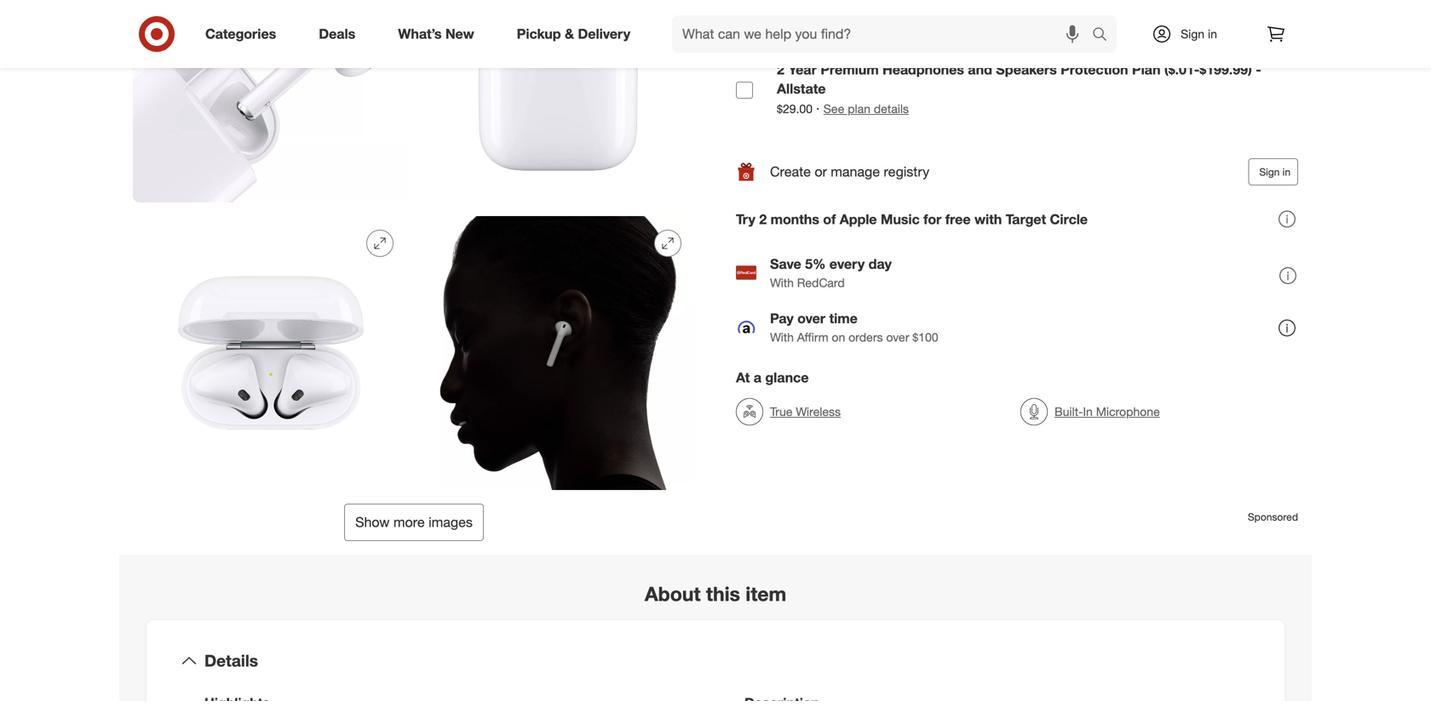 Task type: vqa. For each thing, say whether or not it's contained in the screenshot.
the Details dropdown button
yes



Task type: describe. For each thing, give the bounding box(es) containing it.
2 inside 2 year premium headphones and speakers protection plan ($.01-$199.99) - allstate $29.00 · see plan details
[[777, 61, 784, 78]]

search
[[1084, 27, 1125, 44]]

categories
[[205, 26, 276, 42]]

true
[[770, 405, 793, 420]]

more
[[393, 515, 425, 531]]

0 vertical spatial in
[[915, 2, 926, 19]]

this
[[706, 583, 740, 607]]

of
[[823, 211, 836, 228]]

sign in to buy now
[[884, 2, 997, 19]]

create or manage registry
[[770, 164, 929, 180]]

item
[[746, 583, 786, 607]]

apple
[[840, 211, 877, 228]]

show more images button
[[344, 504, 484, 542]]

buy
[[945, 2, 968, 19]]

protection
[[1061, 61, 1128, 78]]

·
[[816, 100, 820, 117]]

deals
[[319, 26, 355, 42]]

on
[[832, 330, 845, 345]]

apple airpods (2nd generation) with charging case, 6 of 8 image
[[421, 217, 695, 491]]

redcard
[[797, 276, 845, 291]]

and
[[968, 61, 992, 78]]

pickup & delivery
[[517, 26, 630, 42]]

to
[[929, 2, 941, 19]]

sign in button
[[1248, 159, 1298, 186]]

see plan details button
[[823, 101, 909, 118]]

what's new link
[[384, 15, 495, 53]]

a
[[754, 370, 761, 386]]

$199.99)
[[1200, 61, 1252, 78]]

0 horizontal spatial 2
[[759, 211, 767, 228]]

at a glance
[[736, 370, 809, 386]]

plan
[[848, 101, 870, 116]]

sponsored
[[1248, 511, 1298, 524]]

orders
[[849, 330, 883, 345]]

headphones
[[882, 61, 964, 78]]

2 horizontal spatial in
[[1283, 166, 1291, 179]]

search button
[[1084, 15, 1125, 56]]

new
[[445, 26, 474, 42]]

manage
[[831, 164, 880, 180]]

save
[[770, 256, 801, 273]]

details button
[[160, 635, 1271, 689]]

0 vertical spatial over
[[797, 311, 825, 327]]

sign in to buy now button
[[736, 0, 1145, 29]]

every
[[830, 256, 865, 273]]

with
[[974, 211, 1002, 228]]

or
[[815, 164, 827, 180]]

pickup
[[517, 26, 561, 42]]

details
[[874, 101, 909, 116]]

sign in link
[[1137, 15, 1244, 53]]

try
[[736, 211, 755, 228]]

months
[[771, 211, 819, 228]]

built-in microphone button
[[1020, 394, 1160, 431]]

true wireless
[[770, 405, 841, 420]]

built-
[[1055, 405, 1083, 420]]

speakers
[[996, 61, 1057, 78]]

$29.00
[[777, 101, 813, 116]]

2 year premium headphones and speakers protection plan ($.01-$199.99) - allstate $29.00 · see plan details
[[777, 61, 1261, 117]]

microphone
[[1096, 405, 1160, 420]]

about this item
[[645, 583, 786, 607]]

1 vertical spatial over
[[886, 330, 909, 345]]

circle
[[1050, 211, 1088, 228]]

wireless
[[796, 405, 841, 420]]

1 horizontal spatial in
[[1208, 26, 1217, 41]]



Task type: locate. For each thing, give the bounding box(es) containing it.
2 vertical spatial in
[[1283, 166, 1291, 179]]

image gallery element
[[133, 0, 695, 542]]

true wireless button
[[736, 394, 841, 431]]

0 vertical spatial sign in
[[1181, 26, 1217, 41]]

$100
[[913, 330, 938, 345]]

1 with from the top
[[770, 276, 794, 291]]

with inside save 5% every day with redcard
[[770, 276, 794, 291]]

with
[[770, 276, 794, 291], [770, 330, 794, 345]]

show
[[355, 515, 390, 531]]

in
[[915, 2, 926, 19], [1208, 26, 1217, 41], [1283, 166, 1291, 179]]

try 2 months of apple music for free with target circle
[[736, 211, 1088, 228]]

registry
[[884, 164, 929, 180]]

day
[[869, 256, 892, 273]]

0 horizontal spatial in
[[915, 2, 926, 19]]

over up the affirm
[[797, 311, 825, 327]]

2 with from the top
[[770, 330, 794, 345]]

premium
[[821, 61, 879, 78]]

affirm
[[797, 330, 828, 345]]

5%
[[805, 256, 826, 273]]

apple airpods (2nd generation) with charging case, 5 of 8 image
[[133, 217, 407, 491]]

delivery
[[578, 26, 630, 42]]

categories link
[[191, 15, 297, 53]]

sign inside sign in link
[[1181, 26, 1205, 41]]

target
[[1006, 211, 1046, 228]]

2 left year
[[777, 61, 784, 78]]

glance
[[765, 370, 809, 386]]

1 vertical spatial with
[[770, 330, 794, 345]]

1 vertical spatial in
[[1208, 26, 1217, 41]]

sign inside sign in to buy now button
[[884, 2, 911, 19]]

show more images
[[355, 515, 473, 531]]

0 vertical spatial sign
[[884, 2, 911, 19]]

see
[[823, 101, 844, 116]]

sign
[[884, 2, 911, 19], [1181, 26, 1205, 41], [1259, 166, 1280, 179]]

save 5% every day with redcard
[[770, 256, 892, 291]]

deals link
[[304, 15, 377, 53]]

($.01-
[[1164, 61, 1200, 78]]

sign in
[[1181, 26, 1217, 41], [1259, 166, 1291, 179]]

0 horizontal spatial sign in
[[1181, 26, 1217, 41]]

0 horizontal spatial sign
[[884, 2, 911, 19]]

with inside pay over time with affirm on orders over $100
[[770, 330, 794, 345]]

in
[[1083, 405, 1093, 420]]

1 horizontal spatial 2
[[777, 61, 784, 78]]

None checkbox
[[736, 82, 753, 99]]

0 vertical spatial 2
[[777, 61, 784, 78]]

year
[[788, 61, 817, 78]]

create
[[770, 164, 811, 180]]

1 horizontal spatial sign in
[[1259, 166, 1291, 179]]

at
[[736, 370, 750, 386]]

pay
[[770, 311, 794, 327]]

now
[[971, 2, 997, 19]]

2 horizontal spatial sign
[[1259, 166, 1280, 179]]

sign in inside sign in link
[[1181, 26, 1217, 41]]

with down the save
[[770, 276, 794, 291]]

with down pay
[[770, 330, 794, 345]]

apple airpods (2nd generation) with charging case, 3 of 8 image
[[133, 0, 407, 203]]

apple airpods (2nd generation) with charging case, 4 of 8 image
[[421, 0, 695, 203]]

1 vertical spatial sign in
[[1259, 166, 1291, 179]]

sign inside the sign in button
[[1259, 166, 1280, 179]]

pickup & delivery link
[[502, 15, 652, 53]]

built-in microphone
[[1055, 405, 1160, 420]]

2 vertical spatial sign
[[1259, 166, 1280, 179]]

-
[[1256, 61, 1261, 78]]

1 horizontal spatial over
[[886, 330, 909, 345]]

&
[[565, 26, 574, 42]]

free
[[945, 211, 971, 228]]

2
[[777, 61, 784, 78], [759, 211, 767, 228]]

0 horizontal spatial over
[[797, 311, 825, 327]]

What can we help you find? suggestions appear below search field
[[672, 15, 1096, 53]]

0 vertical spatial with
[[770, 276, 794, 291]]

2 right try on the top right of the page
[[759, 211, 767, 228]]

images
[[429, 515, 473, 531]]

music
[[881, 211, 920, 228]]

sign in inside the sign in button
[[1259, 166, 1291, 179]]

what's
[[398, 26, 442, 42]]

for
[[924, 211, 941, 228]]

allstate
[[777, 81, 826, 97]]

over
[[797, 311, 825, 327], [886, 330, 909, 345]]

plan
[[1132, 61, 1161, 78]]

about
[[645, 583, 701, 607]]

1 vertical spatial 2
[[759, 211, 767, 228]]

1 vertical spatial sign
[[1181, 26, 1205, 41]]

time
[[829, 311, 858, 327]]

pay over time with affirm on orders over $100
[[770, 311, 938, 345]]

over left $100
[[886, 330, 909, 345]]

1 horizontal spatial sign
[[1181, 26, 1205, 41]]

what's new
[[398, 26, 474, 42]]

details
[[204, 652, 258, 671]]



